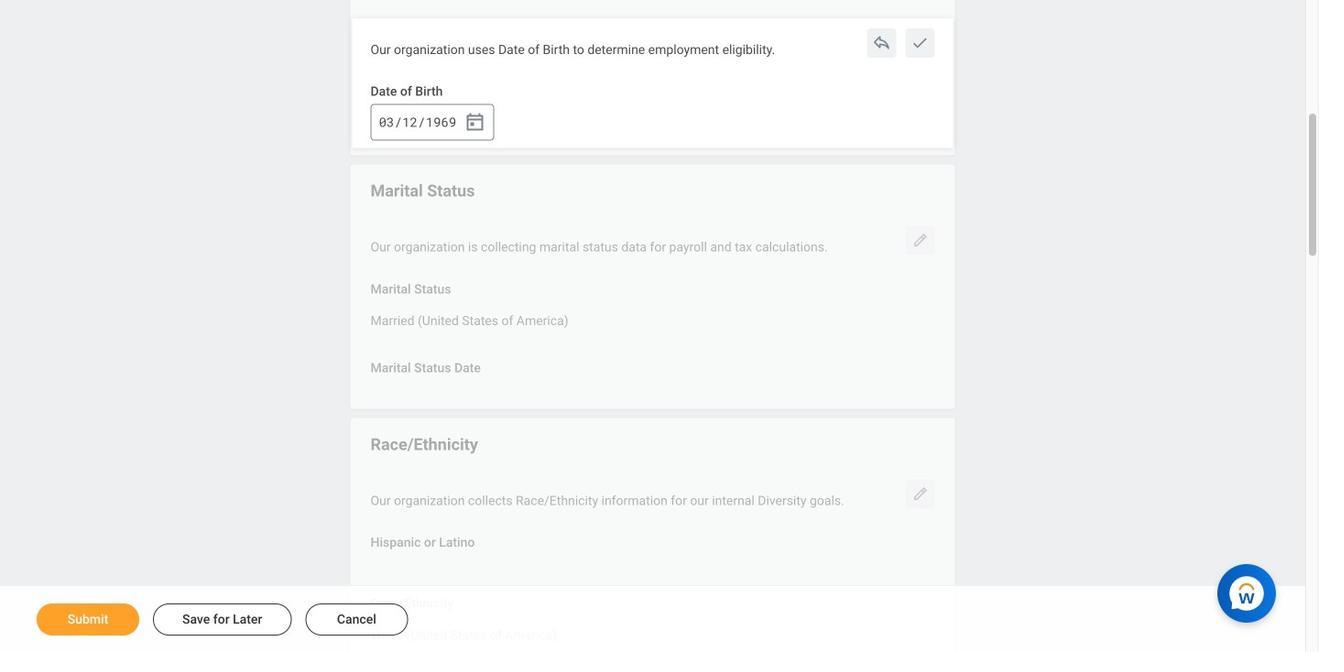 Task type: vqa. For each thing, say whether or not it's contained in the screenshot.
the bottom inbox image
no



Task type: describe. For each thing, give the bounding box(es) containing it.
action bar region
[[0, 585, 1306, 652]]



Task type: locate. For each thing, give the bounding box(es) containing it.
calendar image
[[464, 111, 486, 133]]

group
[[371, 104, 494, 141]]

None text field
[[371, 302, 569, 334], [371, 617, 557, 649], [371, 302, 569, 334], [371, 617, 557, 649]]

edit image
[[911, 485, 930, 503]]

edit image
[[911, 231, 930, 250]]

undo l image
[[873, 34, 891, 52]]

check image
[[911, 34, 930, 52]]



